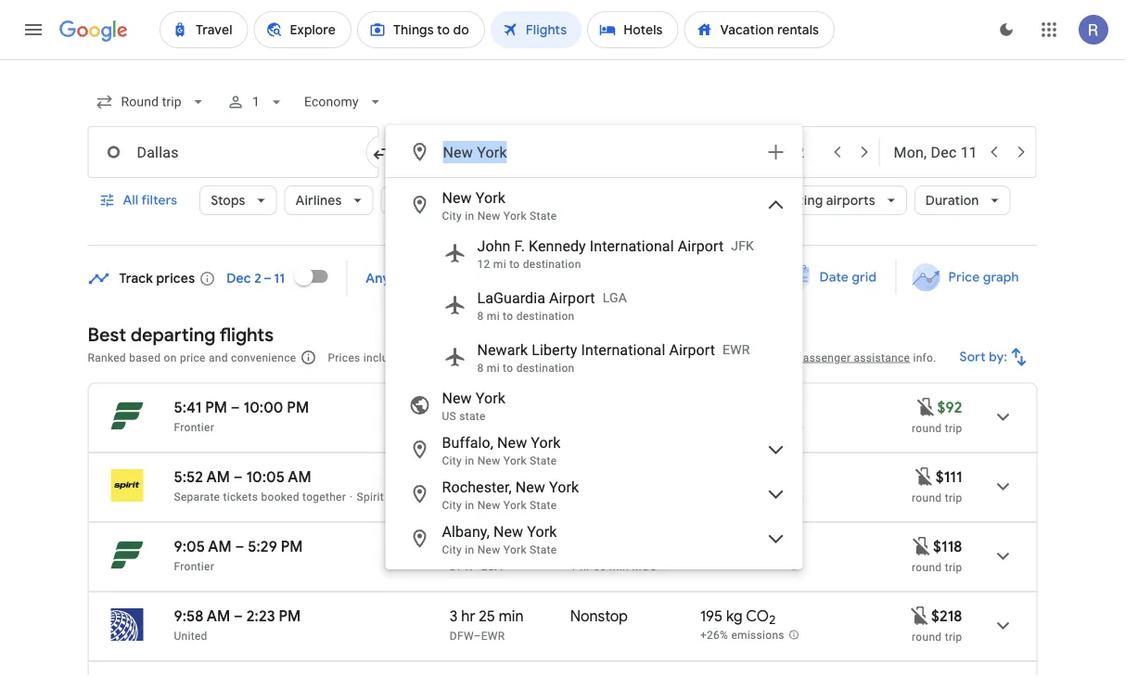 Task type: describe. For each thing, give the bounding box(es) containing it.
toggle nearby airports for albany, new york image
[[765, 528, 787, 550]]

kennedy
[[529, 237, 586, 255]]

bags button
[[381, 178, 453, 223]]

8 inside newark liberty international airport ewr 8 mi to destination
[[477, 362, 484, 375]]

new right bags
[[442, 189, 472, 206]]

Return text field
[[894, 127, 979, 177]]

am for 2:23
[[207, 607, 230, 626]]

– inside 5:41 pm – 10:00 pm frontier
[[231, 398, 240, 417]]

state for buffalo, new york
[[530, 455, 557, 468]]

price for price
[[472, 192, 503, 209]]

co
[[746, 607, 769, 626]]

connecting
[[751, 192, 823, 209]]

new down buffalo,
[[477, 455, 501, 468]]

departing
[[131, 323, 216, 346]]

Arrival time: 10:05 AM. text field
[[246, 468, 312, 487]]

flight details. leaves dallas/fort worth international airport at 9:58 am on saturday, december 2 and arrives at newark liberty international airport at 2:23 pm on saturday, december 2. image
[[981, 603, 1026, 648]]

newark
[[477, 341, 528, 359]]

in for albany,
[[465, 544, 474, 557]]

dates
[[393, 270, 428, 287]]

+
[[481, 351, 488, 364]]

dec 2 – 11
[[227, 270, 285, 287]]

learn more about tracked prices image
[[199, 270, 215, 287]]

$218
[[931, 607, 962, 626]]

19
[[479, 398, 493, 417]]

0 vertical spatial 2
[[768, 543, 774, 559]]

+26% emissions
[[700, 629, 785, 642]]

24
[[479, 537, 496, 556]]

5:41
[[174, 398, 202, 417]]

grid
[[852, 269, 877, 286]]

york down rochester, new york city in new york state
[[527, 523, 557, 540]]

new up john
[[477, 210, 501, 223]]

based
[[129, 351, 161, 364]]

destination inside laguardia airport lga 8 mi to destination
[[516, 310, 575, 323]]

Arrival time: 10:00 PM. text field
[[244, 398, 309, 417]]

prices
[[156, 270, 195, 287]]

1 button
[[219, 80, 293, 124]]

york up john
[[476, 189, 506, 206]]

emissions inside "popup button"
[[729, 491, 782, 504]]

required
[[404, 351, 447, 364]]

round trip for $118
[[912, 561, 962, 574]]

leaves dallas/fort worth international airport at 5:41 pm on saturday, december 2 and arrives at laguardia airport at 10:00 pm on saturday, december 2. element
[[174, 398, 309, 417]]

new inside 'new york us state'
[[442, 389, 472, 407]]

newark liberty international airport (ewr) option
[[386, 331, 802, 383]]

convenience
[[231, 351, 296, 364]]

9:05 am – 5:29 pm frontier
[[174, 537, 303, 573]]

this price for this flight doesn't include overhead bin access. if you need a carry-on bag, use the bags filter to update prices. image for $118
[[911, 535, 933, 557]]

york right 24
[[504, 544, 527, 557]]

lga for 3 hr 19 min
[[481, 421, 502, 434]]

2 new york option from the top
[[386, 383, 802, 428]]

13
[[479, 468, 493, 487]]

am for 5:29
[[208, 537, 232, 556]]

1 hr 58 min mco
[[570, 560, 657, 573]]

195
[[700, 607, 723, 626]]

+14% emissions
[[700, 560, 785, 573]]

airlines button
[[284, 178, 373, 223]]

Arrival time: 5:29 PM. text field
[[248, 537, 303, 556]]

frontier for 9:05
[[174, 560, 214, 573]]

25
[[479, 607, 495, 626]]

trip for $218
[[945, 630, 962, 643]]

– inside the 7 hr 24 min dfw – lga
[[474, 560, 481, 573]]

min for 19
[[497, 398, 522, 417]]

york down total duration 3 hr 19 min. element
[[531, 434, 561, 451]]

Arrival time: 2:23 PM. text field
[[247, 607, 301, 626]]

min for 58
[[610, 560, 629, 573]]

ranked based on price and convenience
[[88, 351, 296, 364]]

ewr inside newark liberty international airport ewr 8 mi to destination
[[723, 342, 750, 357]]

state inside new york city in new york state
[[530, 210, 557, 223]]

york down buffalo, new york "option"
[[549, 478, 579, 496]]

loading results progress bar
[[0, 59, 1125, 63]]

international inside newark liberty international airport ewr 8 mi to destination
[[581, 341, 666, 359]]

hr for 24
[[461, 537, 475, 556]]

+14%
[[700, 560, 728, 573]]

hr for 58
[[580, 560, 590, 573]]

lga for 7 hr 24 min
[[481, 560, 502, 573]]

albany,
[[442, 523, 490, 540]]

laguardia airport lga 8 mi to destination
[[477, 289, 627, 323]]

total duration 7 hr 24 min. element
[[450, 537, 570, 559]]

total duration 3 hr 25 min. element
[[450, 607, 570, 629]]

-10% emissions button
[[695, 468, 804, 507]]

mi inside newark liberty international airport ewr 8 mi to destination
[[487, 362, 500, 375]]

kg
[[726, 607, 743, 626]]

all filters button
[[88, 178, 192, 223]]

jfk
[[731, 238, 754, 253]]

frontier for 5:41
[[174, 421, 214, 434]]

this price for this flight doesn't include overhead bin access. if you need a carry-on bag, use the bags filter to update prices. image for $218
[[909, 605, 931, 627]]

track prices
[[119, 270, 195, 287]]

date
[[820, 269, 849, 286]]

1 new york option from the top
[[386, 183, 802, 227]]

new down total duration 3 hr 19 min. element
[[497, 434, 527, 451]]

albany, new york city in new york state
[[442, 523, 557, 557]]

in for buffalo,
[[465, 455, 474, 468]]

3 hr 25 min dfw – ewr
[[450, 607, 524, 642]]

Departure time: 5:52 AM. text field
[[174, 468, 230, 487]]

in for rochester,
[[465, 499, 474, 512]]

state
[[459, 410, 486, 423]]

min for 13
[[496, 468, 521, 487]]

– up tickets
[[234, 468, 243, 487]]

graph
[[983, 269, 1019, 286]]

buffalo, new york city in new york state
[[442, 434, 561, 468]]

dec
[[227, 270, 251, 287]]

3 for 3 hr 13 min
[[450, 468, 458, 487]]

york down total duration 3 hr 13 min. element
[[504, 499, 527, 512]]

1 for 1 hr 58 min mco
[[570, 560, 577, 573]]

-
[[701, 491, 705, 504]]

pm right 5:41
[[205, 398, 227, 417]]

track
[[119, 270, 153, 287]]

passenger
[[796, 351, 851, 364]]

best
[[88, 323, 126, 346]]

by:
[[989, 349, 1008, 366]]

optional
[[576, 351, 620, 364]]

newark liberty international airport ewr 8 mi to destination
[[477, 341, 750, 375]]

new right 13
[[516, 478, 545, 496]]

may
[[738, 351, 759, 364]]

albany, new york option
[[386, 517, 802, 561]]

hr for 13
[[461, 468, 475, 487]]

Departure time: 9:05 AM. text field
[[174, 537, 232, 556]]

date grid
[[820, 269, 877, 286]]

1 fees from the left
[[491, 351, 513, 364]]

to inside laguardia airport lga 8 mi to destination
[[503, 310, 513, 323]]

sort by:
[[960, 349, 1008, 366]]

filters
[[141, 192, 177, 209]]

round for $218
[[912, 630, 942, 643]]

airport inside newark liberty international airport ewr 8 mi to destination
[[669, 341, 715, 359]]

trip for $111
[[945, 491, 962, 504]]

nonstop flight. element for 3 hr 13 min
[[570, 468, 628, 489]]

mi inside laguardia airport lga 8 mi to destination
[[487, 310, 500, 323]]

in inside new york city in new york state
[[465, 210, 474, 223]]

leaves dallas/fort worth international airport at 9:58 am on saturday, december 2 and arrives at newark liberty international airport at 2:23 pm on saturday, december 2. element
[[174, 607, 301, 626]]

international inside the john f. kennedy international airport jfk 12 mi to destination
[[590, 237, 674, 255]]

connecting airports
[[751, 192, 876, 209]]

taxes
[[450, 351, 478, 364]]

emissions for 195
[[731, 629, 785, 642]]

total duration 3 hr 13 min. element
[[450, 468, 570, 489]]

best departing flights main content
[[88, 254, 1038, 676]]

pm for 10:00 pm
[[287, 398, 309, 417]]

york inside 'new york us state'
[[476, 389, 506, 407]]

58
[[593, 560, 606, 573]]

rochester, new york city in new york state
[[442, 478, 579, 512]]

leaves dallas/fort worth international airport at 5:52 am on saturday, december 2 and arrives at laguardia airport at 10:05 am on saturday, december 2. element
[[174, 468, 312, 487]]

york up f.
[[504, 210, 527, 223]]

1 horizontal spatial 1
[[534, 351, 541, 364]]

date grid button
[[771, 261, 892, 294]]

new down albany, at the bottom of the page
[[477, 544, 501, 557]]

us
[[442, 410, 456, 423]]

city for rochester, new york
[[442, 499, 462, 512]]

none text field inside 'search box'
[[88, 126, 379, 178]]

state for albany, new york
[[530, 544, 557, 557]]

+26%
[[700, 629, 728, 642]]

round for $92
[[912, 422, 942, 435]]

Departure text field
[[737, 127, 822, 177]]

round trip for $92
[[912, 422, 962, 435]]

am up booked
[[288, 468, 312, 487]]

9:05
[[174, 537, 205, 556]]

5:52
[[174, 468, 203, 487]]

trip for $92
[[945, 422, 962, 435]]

price
[[180, 351, 206, 364]]

10:00
[[244, 398, 283, 417]]

5:29
[[248, 537, 277, 556]]

round for $111
[[912, 491, 942, 504]]

toggle nearby airports for rochester, new york image
[[765, 483, 787, 506]]

round trip for $111
[[912, 491, 962, 504]]



Task type: vqa. For each thing, say whether or not it's contained in the screenshot.
EWR
yes



Task type: locate. For each thing, give the bounding box(es) containing it.
city
[[442, 210, 462, 223], [442, 455, 462, 468], [442, 499, 462, 512], [442, 544, 462, 557]]

in right bags popup button
[[465, 210, 474, 223]]

dfw for 3 hr 13 min
[[450, 490, 474, 503]]

0 horizontal spatial ewr
[[481, 629, 505, 642]]

– down 25
[[474, 629, 481, 642]]

min
[[497, 398, 522, 417], [496, 468, 521, 487], [499, 537, 524, 556], [610, 560, 629, 573], [499, 607, 524, 626]]

nonstop
[[570, 468, 628, 487], [570, 607, 628, 626]]

list box
[[386, 178, 802, 569]]

in right 7
[[465, 544, 474, 557]]

4 round from the top
[[912, 630, 942, 643]]

1 horizontal spatial and
[[667, 351, 687, 364]]

this price for this flight doesn't include overhead bin access. if you need a carry-on bag, use the bags filter to update prices. image
[[915, 396, 937, 418], [913, 465, 936, 488], [911, 535, 933, 557], [909, 605, 931, 627]]

0 vertical spatial 1
[[252, 94, 260, 109]]

round trip down "$92"
[[912, 422, 962, 435]]

1 vertical spatial international
[[581, 341, 666, 359]]

booked
[[261, 490, 299, 503]]

2 vertical spatial emissions
[[731, 629, 785, 642]]

hr inside the 7 hr 24 min dfw – lga
[[461, 537, 475, 556]]

on
[[164, 351, 177, 364]]

city inside "buffalo, new york city in new york state"
[[442, 455, 462, 468]]

am right 9:58
[[207, 607, 230, 626]]

1 horizontal spatial fees
[[712, 351, 734, 364]]

destination down liberty
[[516, 362, 575, 375]]

rochester, new york option
[[386, 472, 802, 517]]

am inside 9:58 am – 2:23 pm united
[[207, 607, 230, 626]]

separate
[[174, 490, 220, 503]]

min right 13
[[496, 468, 521, 487]]

airport down john f. kennedy international airport (jfk) option
[[549, 289, 595, 307]]

round down "$218"
[[912, 630, 942, 643]]

am inside the 9:05 am – 5:29 pm frontier
[[208, 537, 232, 556]]

pm for 2:23 pm
[[279, 607, 301, 626]]

united
[[174, 629, 207, 642]]

Departure time: 5:41 PM. text field
[[174, 398, 227, 417]]

flight details. leaves dallas/fort worth international airport at 5:41 pm on saturday, december 2 and arrives at laguardia airport at 10:00 pm on saturday, december 2. image
[[981, 395, 1026, 439]]

1 trip from the top
[[945, 422, 962, 435]]

10:05
[[246, 468, 285, 487]]

main menu image
[[22, 19, 45, 41]]

price graph
[[948, 269, 1019, 286]]

None field
[[88, 85, 215, 119], [297, 85, 392, 119], [88, 85, 215, 119], [297, 85, 392, 119]]

hr inside 3 hr 25 min dfw – ewr
[[461, 607, 475, 626]]

frontier down 5:41
[[174, 421, 214, 434]]

2 city from the top
[[442, 455, 462, 468]]

92 US dollars text field
[[937, 398, 962, 417]]

sort
[[960, 349, 986, 366]]

2 fees from the left
[[712, 351, 734, 364]]

– down 19
[[474, 421, 481, 434]]

new york option down optional
[[386, 383, 802, 428]]

all filters
[[123, 192, 177, 209]]

$118
[[933, 537, 962, 556]]

8 down the laguardia
[[477, 310, 484, 323]]

this price for this flight doesn't include overhead bin access. if you need a carry-on bag, use the bags filter to update prices. image for $92
[[915, 396, 937, 418]]

state down the times
[[530, 210, 557, 223]]

– down 24
[[474, 560, 481, 573]]

4 trip from the top
[[945, 630, 962, 643]]

to inside the john f. kennedy international airport jfk 12 mi to destination
[[509, 258, 520, 271]]

pm inside 9:58 am – 2:23 pm united
[[279, 607, 301, 626]]

2 frontier from the top
[[174, 560, 214, 573]]

emissions for 2
[[731, 560, 785, 573]]

for
[[516, 351, 531, 364]]

price button
[[461, 186, 535, 215]]

0 vertical spatial price
[[472, 192, 503, 209]]

2 inside 195 kg co 2
[[769, 612, 776, 628]]

pm right 10:00
[[287, 398, 309, 417]]

2
[[768, 543, 774, 559], [769, 612, 776, 628]]

Departure time: 9:58 AM. text field
[[174, 607, 230, 626]]

laguardia
[[477, 289, 545, 307]]

0 vertical spatial 3
[[450, 398, 458, 417]]

lga down 24
[[481, 560, 502, 573]]

enter your destination dialog
[[385, 125, 803, 570]]

1 for 1
[[252, 94, 260, 109]]

trip down the $118 text field
[[945, 561, 962, 574]]

0 horizontal spatial 1
[[252, 94, 260, 109]]

pm for 5:29 pm
[[281, 537, 303, 556]]

7 hr 24 min dfw – lga
[[450, 537, 524, 573]]

1 inside popup button
[[252, 94, 260, 109]]

price graph button
[[900, 261, 1034, 294]]

2 up +14% emissions
[[768, 543, 774, 559]]

bag
[[690, 351, 709, 364]]

all
[[123, 192, 138, 209]]

state up rochester, new york city in new york state
[[530, 455, 557, 468]]

1 3 from the top
[[450, 398, 458, 417]]

1 vertical spatial 3
[[450, 468, 458, 487]]

min right 24
[[499, 537, 524, 556]]

2:23
[[247, 607, 275, 626]]

and right price
[[209, 351, 228, 364]]

1 vertical spatial 2
[[769, 612, 776, 628]]

destination
[[523, 258, 581, 271], [516, 310, 575, 323], [516, 362, 575, 375]]

nonstop up the albany, new york option
[[570, 468, 628, 487]]

3 round trip from the top
[[912, 561, 962, 574]]

– left 10:00
[[231, 398, 240, 417]]

bags
[[392, 192, 422, 209]]

2 vertical spatial destination
[[516, 362, 575, 375]]

state for rochester, new york
[[530, 499, 557, 512]]

in inside "buffalo, new york city in new york state"
[[465, 455, 474, 468]]

0 vertical spatial to
[[509, 258, 520, 271]]

1 and from the left
[[209, 351, 228, 364]]

am for 10:05
[[206, 468, 230, 487]]

0 horizontal spatial and
[[209, 351, 228, 364]]

flight details. leaves dallas/fort worth international airport at 5:52 am on saturday, december 2 and arrives at laguardia airport at 10:05 am on saturday, december 2. image
[[981, 464, 1026, 509]]

prices include required taxes + fees for 1 adult. optional charges and bag fees may apply. passenger assistance
[[328, 351, 910, 364]]

hr inside 3 hr 19 min dfw – lga
[[461, 398, 475, 417]]

emissions right 10%
[[729, 491, 782, 504]]

fees right +
[[491, 351, 513, 364]]

round trip for $218
[[912, 630, 962, 643]]

destination inside the john f. kennedy international airport jfk 12 mi to destination
[[523, 258, 581, 271]]

york up state
[[476, 389, 506, 407]]

111 US dollars text field
[[936, 468, 962, 487]]

0 horizontal spatial price
[[472, 192, 503, 209]]

this price for this flight doesn't include overhead bin access. if you need a carry-on bag, use the bags filter to update prices. image for $111
[[913, 465, 936, 488]]

price up john
[[472, 192, 503, 209]]

4 city from the top
[[442, 544, 462, 557]]

5:41 pm – 10:00 pm frontier
[[174, 398, 309, 434]]

None search field
[[88, 80, 1038, 570]]

airport inside laguardia airport lga 8 mi to destination
[[549, 289, 595, 307]]

0 vertical spatial frontier
[[174, 421, 214, 434]]

3 dfw from the top
[[450, 560, 474, 573]]

3 hr 19 min dfw – lga
[[450, 398, 522, 434]]

3 3 from the top
[[450, 607, 458, 626]]

airport left the jfk
[[678, 237, 724, 255]]

– inside 3 hr 19 min dfw – lga
[[474, 421, 481, 434]]

toggle nearby airports for new york image
[[765, 194, 787, 216]]

– left 5:29
[[235, 537, 244, 556]]

3 trip from the top
[[945, 561, 962, 574]]

toggle nearby airports for buffalo, new york image
[[765, 439, 787, 461]]

dfw for 7 hr 24 min
[[450, 560, 474, 573]]

1 vertical spatial new york option
[[386, 383, 802, 428]]

min for 25
[[499, 607, 524, 626]]

2 horizontal spatial 1
[[570, 560, 577, 573]]

0 vertical spatial nonstop flight. element
[[570, 468, 628, 489]]

0 vertical spatial nonstop
[[570, 468, 628, 487]]

separate tickets booked together
[[174, 490, 346, 503]]

nonstop down 58
[[570, 607, 628, 626]]

best departing flights
[[88, 323, 274, 346]]

2 nonstop from the top
[[570, 607, 628, 626]]

hr left 19
[[461, 398, 475, 417]]

5:52 am – 10:05 am
[[174, 468, 312, 487]]

airport inside the john f. kennedy international airport jfk 12 mi to destination
[[678, 237, 724, 255]]

in inside albany, new york city in new york state
[[465, 544, 474, 557]]

8 inside laguardia airport lga 8 mi to destination
[[477, 310, 484, 323]]

nonstop flight. element
[[570, 468, 628, 489], [570, 607, 628, 629]]

2 vertical spatial to
[[503, 362, 513, 375]]

2 up +26% emissions at the bottom of page
[[769, 612, 776, 628]]

this price for this flight doesn't include overhead bin access. if you need a carry-on bag, use the bags filter to update prices. image up $111
[[915, 396, 937, 418]]

2 vertical spatial 3
[[450, 607, 458, 626]]

price inside "popup button"
[[472, 192, 503, 209]]

min right 58
[[610, 560, 629, 573]]

pm right the 2:23
[[279, 607, 301, 626]]

dfw
[[450, 421, 474, 434], [450, 490, 474, 503], [450, 560, 474, 573], [450, 629, 474, 642]]

lga inside the 3 hr 13 min dfw – lga
[[481, 490, 502, 503]]

find the best price region
[[88, 254, 1038, 309]]

sort by: button
[[952, 335, 1038, 379]]

lga inside the 7 hr 24 min dfw – lga
[[481, 560, 502, 573]]

1 round trip from the top
[[912, 422, 962, 435]]

list box inside enter your destination dialog
[[386, 178, 802, 569]]

1 dfw from the top
[[450, 421, 474, 434]]

round down "$92"
[[912, 422, 942, 435]]

city inside new york city in new york state
[[442, 210, 462, 223]]

learn more about ranking image
[[300, 349, 317, 366]]

2 vertical spatial airport
[[669, 341, 715, 359]]

separate tickets booked together. this trip includes tickets from multiple airlines. missed connections may be protected by kiwi.com.. element
[[174, 490, 346, 503]]

mi right 12
[[493, 258, 506, 271]]

layover (1 of 1) is a 1 hr 58 min layover at orlando international airport in orlando. element
[[570, 559, 691, 574]]

new york option down where else? text field
[[386, 183, 802, 227]]

3 city from the top
[[442, 499, 462, 512]]

hr inside the 3 hr 13 min dfw – lga
[[461, 468, 475, 487]]

1 vertical spatial destination
[[516, 310, 575, 323]]

3 state from the top
[[530, 499, 557, 512]]

1 vertical spatial price
[[948, 269, 980, 286]]

Where else? text field
[[442, 130, 754, 174]]

state inside rochester, new york city in new york state
[[530, 499, 557, 512]]

195 kg co 2
[[700, 607, 776, 628]]

– inside the 9:05 am – 5:29 pm frontier
[[235, 537, 244, 556]]

lga down 13
[[481, 490, 502, 503]]

tickets
[[223, 490, 258, 503]]

frontier
[[174, 421, 214, 434], [174, 560, 214, 573]]

1 vertical spatial frontier
[[174, 560, 214, 573]]

8 down "newark"
[[477, 362, 484, 375]]

mi inside the john f. kennedy international airport jfk 12 mi to destination
[[493, 258, 506, 271]]

mi down the laguardia
[[487, 310, 500, 323]]

emissions down "toggle nearby airports for albany, new york" image
[[731, 560, 785, 573]]

1 vertical spatial airport
[[549, 289, 595, 307]]

2 trip from the top
[[945, 491, 962, 504]]

0 vertical spatial new york option
[[386, 183, 802, 227]]

york right 13
[[504, 455, 527, 468]]

include
[[363, 351, 401, 364]]

trip down "$218"
[[945, 630, 962, 643]]

this price for this flight doesn't include overhead bin access. if you need a carry-on bag, use the bags filter to update prices. image up the $118 text field
[[913, 465, 936, 488]]

1 vertical spatial nonstop
[[570, 607, 628, 626]]

– left the 2:23
[[234, 607, 243, 626]]

buffalo,
[[442, 434, 494, 451]]

in down buffalo,
[[465, 455, 474, 468]]

lga for 3 hr 13 min
[[481, 490, 502, 503]]

2 round from the top
[[912, 491, 942, 504]]

2 vertical spatial 1
[[570, 560, 577, 573]]

bag fees button
[[690, 351, 734, 364]]

in inside rochester, new york city in new york state
[[465, 499, 474, 512]]

john f. kennedy international airport (jfk) option
[[386, 227, 802, 279]]

3 inside the 3 hr 13 min dfw – lga
[[450, 468, 458, 487]]

trip down $111
[[945, 491, 962, 504]]

1 8 from the top
[[477, 310, 484, 323]]

2 in from the top
[[465, 455, 474, 468]]

buffalo, new york option
[[386, 428, 802, 472]]

hr left 13
[[461, 468, 475, 487]]

new york us state
[[442, 389, 506, 423]]

round
[[912, 422, 942, 435], [912, 491, 942, 504], [912, 561, 942, 574], [912, 630, 942, 643]]

airlines
[[296, 192, 342, 209]]

4 dfw from the top
[[450, 629, 474, 642]]

– down 13
[[474, 490, 481, 503]]

dfw inside the 7 hr 24 min dfw – lga
[[450, 560, 474, 573]]

fees right bag
[[712, 351, 734, 364]]

118 US dollars text field
[[933, 537, 962, 556]]

2 round trip from the top
[[912, 491, 962, 504]]

None text field
[[88, 126, 379, 178]]

pm right 5:29
[[281, 537, 303, 556]]

pm
[[205, 398, 227, 417], [287, 398, 309, 417], [281, 537, 303, 556], [279, 607, 301, 626]]

f.
[[514, 237, 525, 255]]

airports
[[826, 192, 876, 209]]

nonstop flight. element down 58
[[570, 607, 628, 629]]

dfw inside the 3 hr 13 min dfw – lga
[[450, 490, 474, 503]]

and left bag
[[667, 351, 687, 364]]

city for albany, new york
[[442, 544, 462, 557]]

liberty
[[532, 341, 578, 359]]

flight details. leaves dallas/fort worth international airport at 9:05 am on saturday, december 2 and arrives at laguardia airport at 5:29 pm on saturday, december 2. image
[[981, 534, 1026, 578]]

2 and from the left
[[667, 351, 687, 364]]

price inside button
[[948, 269, 980, 286]]

round down $111
[[912, 491, 942, 504]]

1 horizontal spatial ewr
[[723, 342, 750, 357]]

3 left 25
[[450, 607, 458, 626]]

international
[[590, 237, 674, 255], [581, 341, 666, 359]]

emissions down co
[[731, 629, 785, 642]]

york
[[476, 189, 506, 206], [504, 210, 527, 223], [476, 389, 506, 407], [531, 434, 561, 451], [504, 455, 527, 468], [549, 478, 579, 496], [504, 499, 527, 512], [527, 523, 557, 540], [504, 544, 527, 557]]

1 nonstop flight. element from the top
[[570, 468, 628, 489]]

min inside layover (1 of 1) is a 1 hr 58 min layover at orlando international airport in orlando. element
[[610, 560, 629, 573]]

am
[[206, 468, 230, 487], [288, 468, 312, 487], [208, 537, 232, 556], [207, 607, 230, 626]]

price for price graph
[[948, 269, 980, 286]]

to
[[509, 258, 520, 271], [503, 310, 513, 323], [503, 362, 513, 375]]

0 vertical spatial ewr
[[723, 342, 750, 357]]

min inside the 3 hr 13 min dfw – lga
[[496, 468, 521, 487]]

city inside rochester, new york city in new york state
[[442, 499, 462, 512]]

min right 19
[[497, 398, 522, 417]]

state right 24
[[530, 544, 557, 557]]

1 vertical spatial 8
[[477, 362, 484, 375]]

2 vertical spatial mi
[[487, 362, 500, 375]]

destination inside newark liberty international airport ewr 8 mi to destination
[[516, 362, 575, 375]]

mi
[[493, 258, 506, 271], [487, 310, 500, 323], [487, 362, 500, 375]]

round trip down $111
[[912, 491, 962, 504]]

hr left 58
[[580, 560, 590, 573]]

trip down "$92"
[[945, 422, 962, 435]]

3 for 3 hr 19 min
[[450, 398, 458, 417]]

ewr inside 3 hr 25 min dfw – ewr
[[481, 629, 505, 642]]

state inside "buffalo, new york city in new york state"
[[530, 455, 557, 468]]

city inside albany, new york city in new york state
[[442, 544, 462, 557]]

1 round from the top
[[912, 422, 942, 435]]

– inside the 3 hr 13 min dfw – lga
[[474, 490, 481, 503]]

12
[[477, 258, 490, 271]]

0 vertical spatial mi
[[493, 258, 506, 271]]

3 hr 13 min dfw – lga
[[450, 468, 521, 503]]

1 vertical spatial to
[[503, 310, 513, 323]]

round for $118
[[912, 561, 942, 574]]

duration
[[926, 192, 979, 209]]

2 dfw from the top
[[450, 490, 474, 503]]

mco
[[632, 560, 657, 573]]

1 vertical spatial emissions
[[731, 560, 785, 573]]

connecting airports button
[[740, 178, 907, 223]]

this price for this flight doesn't include overhead bin access. if you need a carry-on bag, use the bags filter to update prices. image left flight details. leaves dallas/fort worth international airport at 9:58 am on saturday, december 2 and arrives at newark liberty international airport at 2:23 pm on saturday, december 2. image
[[909, 605, 931, 627]]

3 inside 3 hr 19 min dfw – lga
[[450, 398, 458, 417]]

round trip
[[912, 422, 962, 435], [912, 491, 962, 504], [912, 561, 962, 574], [912, 630, 962, 643]]

3 inside 3 hr 25 min dfw – ewr
[[450, 607, 458, 626]]

new down rochester, new york city in new york state
[[493, 523, 523, 540]]

4 in from the top
[[465, 544, 474, 557]]

round trip down the $118 text field
[[912, 561, 962, 574]]

lga down the john f. kennedy international airport jfk 12 mi to destination
[[603, 290, 627, 305]]

1 city from the top
[[442, 210, 462, 223]]

– inside 9:58 am – 2:23 pm united
[[234, 607, 243, 626]]

$111
[[936, 468, 962, 487]]

new york option
[[386, 183, 802, 227], [386, 383, 802, 428]]

0 horizontal spatial fees
[[491, 351, 513, 364]]

swap origin and destination. image
[[372, 141, 394, 163]]

lga inside 3 hr 19 min dfw – lga
[[481, 421, 502, 434]]

nonstop for 3 hr 13 min
[[570, 468, 628, 487]]

this price for this flight doesn't include overhead bin access. if you need a carry-on bag, use the bags filter to update prices. image up $218 text box
[[911, 535, 933, 557]]

am up the separate
[[206, 468, 230, 487]]

min inside 3 hr 19 min dfw – lga
[[497, 398, 522, 417]]

$92
[[937, 398, 962, 417]]

dfw for 3 hr 25 min
[[450, 629, 474, 642]]

3 for 3 hr 25 min
[[450, 607, 458, 626]]

ranked
[[88, 351, 126, 364]]

2 nonstop flight. element from the top
[[570, 607, 628, 629]]

1 nonstop from the top
[[570, 468, 628, 487]]

1 in from the top
[[465, 210, 474, 223]]

min for 24
[[499, 537, 524, 556]]

3 left state
[[450, 398, 458, 417]]

fees
[[491, 351, 513, 364], [712, 351, 734, 364]]

frontier inside 5:41 pm – 10:00 pm frontier
[[174, 421, 214, 434]]

3 in from the top
[[465, 499, 474, 512]]

change appearance image
[[984, 7, 1029, 52]]

4 state from the top
[[530, 544, 557, 557]]

hr right 7
[[461, 537, 475, 556]]

0 vertical spatial international
[[590, 237, 674, 255]]

lga inside laguardia airport lga 8 mi to destination
[[603, 290, 627, 305]]

am right '9:05' at the bottom of page
[[208, 537, 232, 556]]

0 vertical spatial destination
[[523, 258, 581, 271]]

charges
[[623, 351, 664, 364]]

min inside the 7 hr 24 min dfw – lga
[[499, 537, 524, 556]]

emissions
[[729, 491, 782, 504], [731, 560, 785, 573], [731, 629, 785, 642]]

none search field containing new york
[[88, 80, 1038, 570]]

leaves dallas/fort worth international airport at 9:05 am on saturday, december 2 and arrives at laguardia airport at 5:29 pm on saturday, december 2. element
[[174, 537, 303, 556]]

1 vertical spatial nonstop flight. element
[[570, 607, 628, 629]]

laguardia airport (lga) option
[[386, 279, 802, 331]]

destination, select multiple airports image
[[765, 141, 787, 163]]

dfw inside 3 hr 25 min dfw – ewr
[[450, 629, 474, 642]]

times
[[554, 192, 590, 209]]

to inside newark liberty international airport ewr 8 mi to destination
[[503, 362, 513, 375]]

list box containing new york
[[386, 178, 802, 569]]

min inside 3 hr 25 min dfw – ewr
[[499, 607, 524, 626]]

–
[[231, 398, 240, 417], [474, 421, 481, 434], [234, 468, 243, 487], [474, 490, 481, 503], [235, 537, 244, 556], [474, 560, 481, 573], [234, 607, 243, 626], [474, 629, 481, 642]]

lga down 19
[[481, 421, 502, 434]]

9:58
[[174, 607, 204, 626]]

duration button
[[915, 178, 1011, 223]]

any dates
[[366, 270, 428, 287]]

1 vertical spatial 1
[[534, 351, 541, 364]]

to down the laguardia
[[503, 310, 513, 323]]

1 vertical spatial ewr
[[481, 629, 505, 642]]

0 vertical spatial emissions
[[729, 491, 782, 504]]

2 8 from the top
[[477, 362, 484, 375]]

1 frontier from the top
[[174, 421, 214, 434]]

0 vertical spatial 8
[[477, 310, 484, 323]]

– inside 3 hr 25 min dfw – ewr
[[474, 629, 481, 642]]

to left for
[[503, 362, 513, 375]]

frontier inside the 9:05 am – 5:29 pm frontier
[[174, 560, 214, 573]]

destination up liberty
[[516, 310, 575, 323]]

new up 'us'
[[442, 389, 472, 407]]

city for buffalo, new york
[[442, 455, 462, 468]]

7
[[450, 537, 458, 556]]

trip for $118
[[945, 561, 962, 574]]

2 3 from the top
[[450, 468, 458, 487]]

1 horizontal spatial price
[[948, 269, 980, 286]]

round trip down "$218"
[[912, 630, 962, 643]]

2 – 11
[[255, 270, 285, 287]]

times button
[[542, 186, 622, 215]]

round down the $118 text field
[[912, 561, 942, 574]]

2 state from the top
[[530, 455, 557, 468]]

0 vertical spatial airport
[[678, 237, 724, 255]]

1 state from the top
[[530, 210, 557, 223]]

4 round trip from the top
[[912, 630, 962, 643]]

passenger assistance button
[[796, 351, 910, 364]]

total duration 3 hr 19 min. element
[[450, 398, 570, 420]]

-10% emissions
[[701, 491, 782, 504]]

ewr right bag
[[723, 342, 750, 357]]

hr for 25
[[461, 607, 475, 626]]

in
[[465, 210, 474, 223], [465, 455, 474, 468], [465, 499, 474, 512], [465, 544, 474, 557]]

1 vertical spatial mi
[[487, 310, 500, 323]]

nonstop flight. element for 3 hr 25 min
[[570, 607, 628, 629]]

state inside albany, new york city in new york state
[[530, 544, 557, 557]]

hr for 19
[[461, 398, 475, 417]]

ewr down 25
[[481, 629, 505, 642]]

assistance
[[854, 351, 910, 364]]

price left graph
[[948, 269, 980, 286]]

3 left 13
[[450, 468, 458, 487]]

9:58 am – 2:23 pm united
[[174, 607, 301, 642]]

john f. kennedy international airport jfk 12 mi to destination
[[477, 237, 754, 271]]

dfw for 3 hr 19 min
[[450, 421, 474, 434]]

3 round from the top
[[912, 561, 942, 574]]

pm inside the 9:05 am – 5:29 pm frontier
[[281, 537, 303, 556]]

dfw inside 3 hr 19 min dfw – lga
[[450, 421, 474, 434]]

nonstop for 3 hr 25 min
[[570, 607, 628, 626]]

new down rochester,
[[477, 499, 501, 512]]

218 US dollars text field
[[931, 607, 962, 626]]

mi down "newark"
[[487, 362, 500, 375]]

and
[[209, 351, 228, 364], [667, 351, 687, 364]]

min right 25
[[499, 607, 524, 626]]



